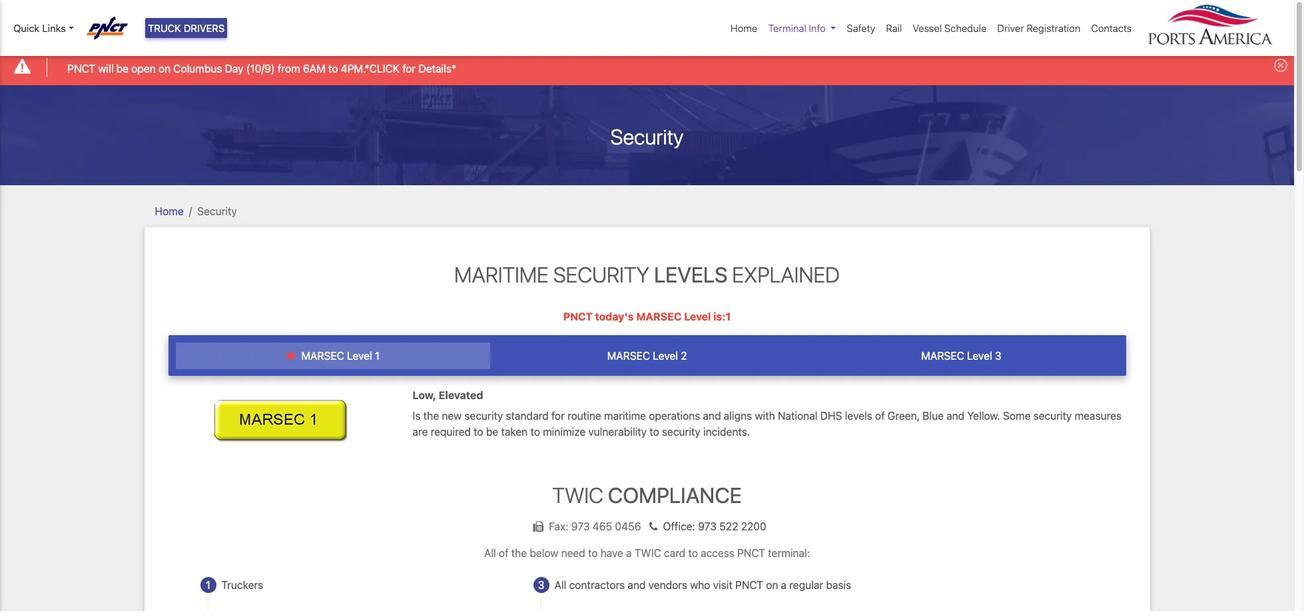 Task type: describe. For each thing, give the bounding box(es) containing it.
rail link
[[881, 15, 908, 41]]

from
[[278, 62, 300, 74]]

1 vertical spatial security
[[197, 205, 237, 217]]

dhs
[[821, 410, 843, 422]]

marsec level 3 link
[[805, 343, 1119, 369]]

measures
[[1075, 410, 1122, 422]]

registration
[[1027, 22, 1081, 34]]

info
[[809, 22, 826, 34]]

need
[[562, 547, 586, 559]]

contacts link
[[1087, 15, 1138, 41]]

0 vertical spatial security
[[611, 124, 684, 149]]

marsec for marsec level 1
[[301, 350, 344, 362]]

is:1
[[714, 311, 731, 323]]

vessel
[[913, 22, 942, 34]]

day
[[225, 62, 244, 74]]

elevated
[[439, 389, 483, 401]]

vendors
[[649, 579, 688, 591]]

all contractors and vendors who visit pnct on a regular basis
[[555, 579, 852, 591]]

today's
[[595, 311, 634, 323]]

vessel schedule link
[[908, 15, 993, 41]]

green,
[[888, 410, 920, 422]]

0 horizontal spatial security
[[465, 410, 503, 422]]

open
[[131, 62, 156, 74]]

operations
[[649, 410, 701, 422]]

will
[[98, 62, 114, 74]]

regular
[[790, 579, 824, 591]]

contacts
[[1092, 22, 1133, 34]]

0 horizontal spatial a
[[626, 547, 632, 559]]

pnct will be open on columbus day (10/9) from 6am to 4pm.*click for details* alert
[[0, 49, 1295, 85]]

maritime security levels explained
[[455, 262, 840, 287]]

quick links
[[13, 22, 66, 34]]

yellow.
[[968, 410, 1001, 422]]

465
[[593, 520, 613, 532]]

truck drivers
[[148, 22, 225, 34]]

973 for fax:
[[572, 520, 590, 532]]

terminal:
[[768, 547, 811, 559]]

truck
[[148, 22, 181, 34]]

973 for office:
[[698, 520, 717, 532]]

2
[[681, 350, 687, 362]]

1 vertical spatial home link
[[155, 205, 184, 217]]

pnct left 'today's'
[[564, 311, 593, 323]]

to down 'standard'
[[531, 426, 540, 438]]

2200
[[741, 520, 767, 532]]

low, elevated
[[413, 389, 483, 401]]

6am
[[303, 62, 326, 74]]

vulnerability
[[589, 426, 647, 438]]

4pm.*click
[[341, 62, 400, 74]]

marsec for marsec level 3
[[922, 350, 965, 362]]

1 vertical spatial home
[[155, 205, 184, 217]]

to down operations
[[650, 426, 660, 438]]

terminal info link
[[763, 15, 842, 41]]

522
[[720, 520, 739, 532]]

blue
[[923, 410, 944, 422]]

terminal info
[[769, 22, 826, 34]]

explained
[[733, 262, 840, 287]]

marsec level 1
[[299, 350, 380, 362]]

access
[[701, 547, 735, 559]]

pnct will be open on columbus day (10/9) from 6am to 4pm.*click for details* link
[[67, 60, 457, 76]]

columbus
[[173, 62, 222, 74]]

marsec level 3
[[922, 350, 1002, 362]]

new
[[442, 410, 462, 422]]

for inside pnct will be open on columbus day (10/9) from 6am to 4pm.*click for details* link
[[403, 62, 416, 74]]

drivers
[[184, 22, 225, 34]]

driver registration
[[998, 22, 1081, 34]]

2 horizontal spatial and
[[947, 410, 965, 422]]

are
[[413, 426, 428, 438]]

truck drivers link
[[145, 18, 227, 38]]

driver
[[998, 22, 1025, 34]]

truckers
[[222, 579, 263, 591]]

card
[[664, 547, 686, 559]]

0 horizontal spatial 1
[[206, 579, 211, 591]]

level for marsec level 1
[[347, 350, 372, 362]]

0 horizontal spatial twic
[[553, 482, 604, 508]]

vessel schedule
[[913, 22, 987, 34]]

0 vertical spatial home
[[731, 22, 758, 34]]

contractors
[[570, 579, 625, 591]]

marsec level 2 link
[[490, 343, 805, 369]]

links
[[42, 22, 66, 34]]

to right required
[[474, 426, 484, 438]]

pnct right visit
[[736, 579, 764, 591]]

2 horizontal spatial security
[[1034, 410, 1073, 422]]

standard
[[506, 410, 549, 422]]

0 horizontal spatial 3
[[538, 579, 545, 591]]

tab list containing marsec level 1
[[168, 335, 1127, 376]]

pnct inside alert
[[67, 62, 95, 74]]

visit
[[714, 579, 733, 591]]

details*
[[419, 62, 457, 74]]

the inside is the new security standard for routine maritime operations and aligns with national dhs levels of green, blue and yellow. some security measures are required to be taken to minimize vulnerability to security incidents.
[[424, 410, 439, 422]]

low,
[[413, 389, 437, 401]]

for inside is the new security standard for routine maritime operations and aligns with national dhs levels of green, blue and yellow. some security measures are required to be taken to minimize vulnerability to security incidents.
[[552, 410, 565, 422]]

(10/9)
[[246, 62, 275, 74]]



Task type: locate. For each thing, give the bounding box(es) containing it.
973 left 522
[[698, 520, 717, 532]]

0 vertical spatial for
[[403, 62, 416, 74]]

to inside pnct will be open on columbus day (10/9) from 6am to 4pm.*click for details* link
[[329, 62, 338, 74]]

of left the below
[[499, 547, 509, 559]]

tab list
[[168, 335, 1127, 376]]

security down operations
[[662, 426, 701, 438]]

for up minimize
[[552, 410, 565, 422]]

be left taken
[[486, 426, 499, 438]]

schedule
[[945, 22, 987, 34]]

marsec level 1 link
[[176, 343, 490, 369]]

taken
[[501, 426, 528, 438]]

1 vertical spatial levels
[[845, 410, 873, 422]]

0 horizontal spatial all
[[484, 547, 496, 559]]

1 horizontal spatial on
[[767, 579, 779, 591]]

level for marsec level 2
[[653, 350, 678, 362]]

1 vertical spatial all
[[555, 579, 567, 591]]

basis
[[827, 579, 852, 591]]

with
[[755, 410, 776, 422]]

on right the "open"
[[159, 62, 171, 74]]

to
[[329, 62, 338, 74], [474, 426, 484, 438], [531, 426, 540, 438], [650, 426, 660, 438], [588, 547, 598, 559], [689, 547, 698, 559]]

973
[[572, 520, 590, 532], [698, 520, 717, 532]]

1 horizontal spatial the
[[512, 547, 527, 559]]

routine
[[568, 410, 602, 422]]

safety
[[847, 22, 876, 34]]

0 vertical spatial on
[[159, 62, 171, 74]]

a right have
[[626, 547, 632, 559]]

0 horizontal spatial for
[[403, 62, 416, 74]]

973 right 'fax:'
[[572, 520, 590, 532]]

of inside is the new security standard for routine maritime operations and aligns with national dhs levels of green, blue and yellow. some security measures are required to be taken to minimize vulnerability to security incidents.
[[876, 410, 885, 422]]

1 vertical spatial a
[[781, 579, 787, 591]]

1 horizontal spatial 973
[[698, 520, 717, 532]]

2 vertical spatial security
[[554, 262, 650, 287]]

levels up "is:1"
[[654, 262, 728, 287]]

1 vertical spatial on
[[767, 579, 779, 591]]

0 horizontal spatial 973
[[572, 520, 590, 532]]

quick links link
[[13, 21, 74, 36]]

and left vendors
[[628, 579, 646, 591]]

fax: 973 465 0456
[[549, 520, 644, 532]]

on inside alert
[[159, 62, 171, 74]]

1 horizontal spatial a
[[781, 579, 787, 591]]

fax:
[[549, 520, 569, 532]]

national
[[778, 410, 818, 422]]

1 horizontal spatial twic
[[635, 547, 662, 559]]

twic compliance
[[553, 482, 742, 508]]

phone image
[[644, 521, 663, 532]]

safety link
[[842, 15, 881, 41]]

1 973 from the left
[[572, 520, 590, 532]]

office: 973 522 2200 link
[[644, 520, 767, 532]]

security right some
[[1034, 410, 1073, 422]]

all of the below need to have a twic card to access pnct terminal:
[[484, 547, 811, 559]]

terminal
[[769, 22, 807, 34]]

1 horizontal spatial home link
[[726, 15, 763, 41]]

0 vertical spatial 3
[[996, 350, 1002, 362]]

pnct
[[67, 62, 95, 74], [564, 311, 593, 323], [738, 547, 766, 559], [736, 579, 764, 591]]

0 vertical spatial all
[[484, 547, 496, 559]]

maritime
[[604, 410, 646, 422]]

the
[[424, 410, 439, 422], [512, 547, 527, 559]]

to right 6am
[[329, 62, 338, 74]]

be right will
[[116, 62, 129, 74]]

minimize
[[543, 426, 586, 438]]

3
[[996, 350, 1002, 362], [538, 579, 545, 591]]

for left the details*
[[403, 62, 416, 74]]

required
[[431, 426, 471, 438]]

pnct today's marsec level is:1
[[564, 311, 731, 323]]

0 horizontal spatial home link
[[155, 205, 184, 217]]

0 horizontal spatial of
[[499, 547, 509, 559]]

close image
[[1275, 59, 1288, 72]]

and
[[703, 410, 721, 422], [947, 410, 965, 422], [628, 579, 646, 591]]

marsec level 2
[[608, 350, 687, 362]]

0 vertical spatial the
[[424, 410, 439, 422]]

twic left card
[[635, 547, 662, 559]]

1 horizontal spatial 3
[[996, 350, 1002, 362]]

1 vertical spatial the
[[512, 547, 527, 559]]

on left the regular
[[767, 579, 779, 591]]

who
[[691, 579, 711, 591]]

1 vertical spatial 3
[[538, 579, 545, 591]]

1 horizontal spatial and
[[703, 410, 721, 422]]

be inside is the new security standard for routine maritime operations and aligns with national dhs levels of green, blue and yellow. some security measures are required to be taken to minimize vulnerability to security incidents.
[[486, 426, 499, 438]]

1 horizontal spatial 1
[[375, 350, 380, 362]]

0 vertical spatial home link
[[726, 15, 763, 41]]

all for all of the below need to have a twic card to access pnct terminal:
[[484, 547, 496, 559]]

maritime
[[455, 262, 549, 287]]

1 horizontal spatial levels
[[845, 410, 873, 422]]

pnct down 2200
[[738, 547, 766, 559]]

3 inside tab list
[[996, 350, 1002, 362]]

security down elevated
[[465, 410, 503, 422]]

0 vertical spatial twic
[[553, 482, 604, 508]]

office: 973 522 2200
[[663, 520, 767, 532]]

all left the below
[[484, 547, 496, 559]]

home link
[[726, 15, 763, 41], [155, 205, 184, 217]]

levels right the dhs
[[845, 410, 873, 422]]

aligns
[[724, 410, 753, 422]]

0 vertical spatial be
[[116, 62, 129, 74]]

and right blue
[[947, 410, 965, 422]]

0 vertical spatial a
[[626, 547, 632, 559]]

all for all contractors and vendors who visit pnct on a regular basis
[[555, 579, 567, 591]]

0 horizontal spatial be
[[116, 62, 129, 74]]

driver registration link
[[993, 15, 1087, 41]]

of
[[876, 410, 885, 422], [499, 547, 509, 559]]

0 horizontal spatial home
[[155, 205, 184, 217]]

1 vertical spatial be
[[486, 426, 499, 438]]

and up incidents.
[[703, 410, 721, 422]]

twic up fax: 973 465 0456
[[553, 482, 604, 508]]

1 vertical spatial of
[[499, 547, 509, 559]]

2 973 from the left
[[698, 520, 717, 532]]

incidents.
[[704, 426, 751, 438]]

to right card
[[689, 547, 698, 559]]

the right is
[[424, 410, 439, 422]]

marsec
[[637, 311, 682, 323], [301, 350, 344, 362], [608, 350, 651, 362], [922, 350, 965, 362]]

quick
[[13, 22, 40, 34]]

rail
[[887, 22, 903, 34]]

0 horizontal spatial the
[[424, 410, 439, 422]]

level
[[685, 311, 711, 323], [347, 350, 372, 362], [653, 350, 678, 362], [968, 350, 993, 362]]

to left have
[[588, 547, 598, 559]]

level for marsec level 3
[[968, 350, 993, 362]]

below
[[530, 547, 559, 559]]

1 horizontal spatial of
[[876, 410, 885, 422]]

0456
[[615, 520, 642, 532]]

of left "green,"
[[876, 410, 885, 422]]

have
[[601, 547, 624, 559]]

0 vertical spatial 1
[[375, 350, 380, 362]]

0 vertical spatial levels
[[654, 262, 728, 287]]

compliance
[[608, 482, 742, 508]]

levels inside is the new security standard for routine maritime operations and aligns with national dhs levels of green, blue and yellow. some security measures are required to be taken to minimize vulnerability to security incidents.
[[845, 410, 873, 422]]

1 horizontal spatial be
[[486, 426, 499, 438]]

1 horizontal spatial home
[[731, 22, 758, 34]]

1 vertical spatial 1
[[206, 579, 211, 591]]

1 horizontal spatial for
[[552, 410, 565, 422]]

0 horizontal spatial on
[[159, 62, 171, 74]]

office:
[[663, 520, 696, 532]]

1 vertical spatial for
[[552, 410, 565, 422]]

levels
[[654, 262, 728, 287], [845, 410, 873, 422]]

be inside alert
[[116, 62, 129, 74]]

3 up yellow.
[[996, 350, 1002, 362]]

security
[[465, 410, 503, 422], [1034, 410, 1073, 422], [662, 426, 701, 438]]

home
[[731, 22, 758, 34], [155, 205, 184, 217]]

twic
[[553, 482, 604, 508], [635, 547, 662, 559]]

0 horizontal spatial levels
[[654, 262, 728, 287]]

some
[[1004, 410, 1031, 422]]

0 vertical spatial of
[[876, 410, 885, 422]]

1 horizontal spatial all
[[555, 579, 567, 591]]

a left the regular
[[781, 579, 787, 591]]

1 inside tab list
[[375, 350, 380, 362]]

1
[[375, 350, 380, 362], [206, 579, 211, 591]]

1 vertical spatial twic
[[635, 547, 662, 559]]

1 horizontal spatial security
[[662, 426, 701, 438]]

pnct left will
[[67, 62, 95, 74]]

marsec for marsec level 2
[[608, 350, 651, 362]]

pnct will be open on columbus day (10/9) from 6am to 4pm.*click for details*
[[67, 62, 457, 74]]

is
[[413, 410, 421, 422]]

0 horizontal spatial and
[[628, 579, 646, 591]]

3 down the below
[[538, 579, 545, 591]]

is the new security standard for routine maritime operations and aligns with national dhs levels of green, blue and yellow. some security measures are required to be taken to minimize vulnerability to security incidents.
[[413, 410, 1122, 438]]

all down need
[[555, 579, 567, 591]]

the left the below
[[512, 547, 527, 559]]



Task type: vqa. For each thing, say whether or not it's contained in the screenshot.
the some
yes



